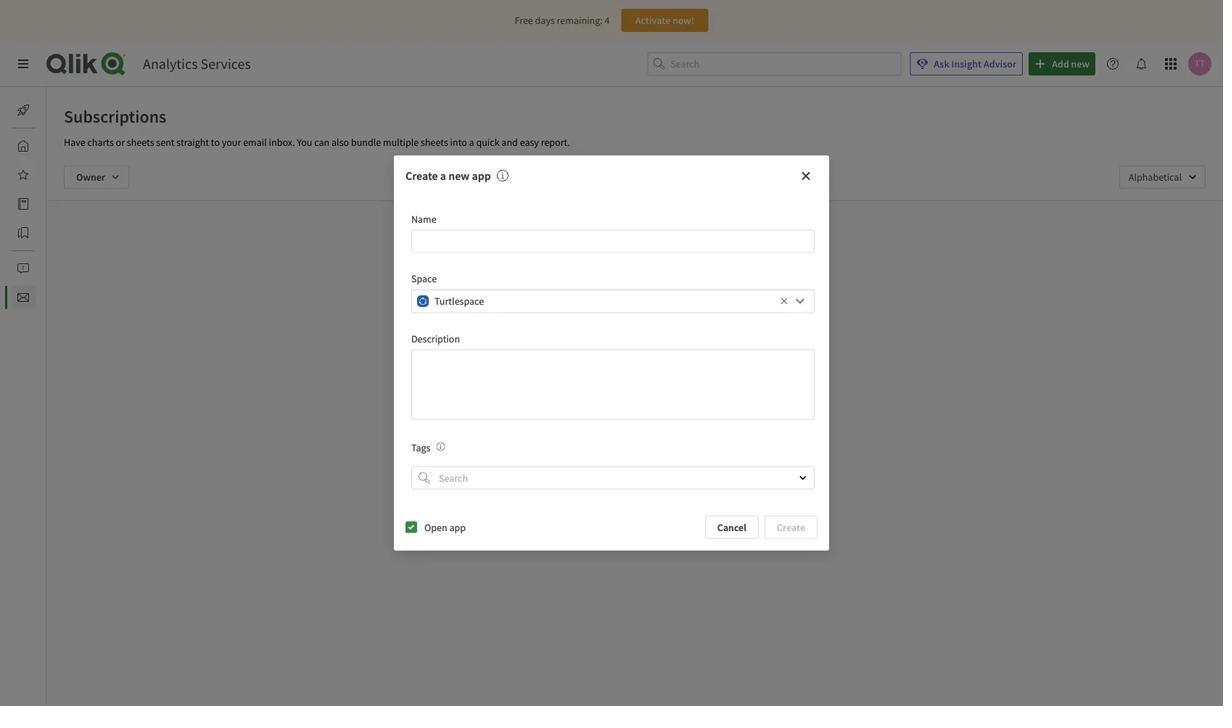 Task type: vqa. For each thing, say whether or not it's contained in the screenshot.
extension to the bottom
no



Task type: locate. For each thing, give the bounding box(es) containing it.
Description text field
[[412, 349, 815, 420]]

open app
[[425, 521, 466, 534]]

create for create a new app
[[406, 169, 438, 183]]

1 vertical spatial you
[[550, 306, 569, 320]]

0 horizontal spatial chart
[[570, 354, 592, 367]]

in
[[631, 354, 639, 367]]

services
[[201, 55, 251, 73]]

space
[[412, 272, 437, 285]]

1 vertical spatial sheet
[[605, 354, 629, 367]]

now!
[[673, 14, 695, 27]]

on down by at top right
[[726, 340, 737, 353]]

you inside you do not have any subscriptions yet subscribe to a chart or sheet to receive it by email on a regular basis. click 'subscribe' on the chart or sheet in the app to get started.
[[550, 306, 569, 320]]

on
[[576, 340, 587, 353], [726, 340, 737, 353]]

also
[[332, 136, 349, 149]]

the
[[554, 354, 568, 367], [641, 354, 655, 367]]

1 vertical spatial or
[[638, 325, 647, 338]]

start typing a tag name. select an existing tag or create a new tag by pressing enter or comma. press backspace to remove a tag. tooltip
[[431, 441, 445, 454]]

home
[[46, 139, 72, 152]]

inbox.
[[269, 136, 295, 149]]

to
[[211, 136, 220, 149], [596, 325, 605, 338], [675, 325, 683, 338], [675, 354, 684, 367]]

email
[[243, 136, 267, 149], [550, 340, 574, 353]]

app right open
[[450, 521, 466, 534]]

open
[[425, 521, 448, 534]]

ask insight advisor
[[934, 57, 1017, 70]]

you left can
[[297, 136, 312, 149]]

app down the 'click'
[[657, 354, 673, 367]]

a
[[469, 136, 474, 149], [440, 169, 446, 183], [607, 325, 612, 338], [589, 340, 594, 353]]

sheet up the 'click'
[[649, 325, 673, 338]]

and
[[502, 136, 518, 149]]

sent
[[156, 136, 175, 149]]

sheet down regular
[[605, 354, 629, 367]]

advisor
[[984, 57, 1017, 70]]

to up regular
[[596, 325, 605, 338]]

search text field inside create a new app dialog
[[436, 466, 787, 490]]

get
[[686, 354, 699, 367]]

0 horizontal spatial or
[[116, 136, 125, 149]]

a left "new"
[[440, 169, 446, 183]]

0 vertical spatial app
[[472, 169, 491, 183]]

1 horizontal spatial you
[[550, 306, 569, 320]]

collections image
[[17, 227, 29, 239]]

the right in
[[641, 354, 655, 367]]

basis.
[[628, 340, 653, 353]]

create down the open image
[[777, 521, 806, 534]]

to down subscriptions
[[675, 325, 683, 338]]

0 vertical spatial email
[[243, 136, 267, 149]]

started.
[[701, 354, 734, 367]]

analytics
[[143, 55, 198, 73]]

search element
[[419, 472, 430, 484]]

1 vertical spatial app
[[657, 354, 673, 367]]

click
[[655, 340, 675, 353]]

it
[[718, 325, 724, 338]]

2 sheets from the left
[[421, 136, 448, 149]]

2 horizontal spatial or
[[638, 325, 647, 338]]

or right charts on the left top of page
[[116, 136, 125, 149]]

email inside you do not have any subscriptions yet subscribe to a chart or sheet to receive it by email on a regular basis. click 'subscribe' on the chart or sheet in the app to get started.
[[550, 340, 574, 353]]

or
[[116, 136, 125, 149], [638, 325, 647, 338], [594, 354, 603, 367]]

2 vertical spatial or
[[594, 354, 603, 367]]

Search text field
[[671, 52, 902, 76], [436, 466, 787, 490]]

create a new app dialog
[[394, 156, 830, 551]]

1 vertical spatial email
[[550, 340, 574, 353]]

1 horizontal spatial chart
[[614, 325, 636, 338]]

chart down "subscribe"
[[570, 354, 592, 367]]

you left do
[[550, 306, 569, 320]]

start typing a tag name. select an existing tag or create a new tag by pressing enter or comma. press backspace to remove a tag. image
[[437, 442, 445, 451]]

sheets left into
[[421, 136, 448, 149]]

1 horizontal spatial sheets
[[421, 136, 448, 149]]

chart
[[614, 325, 636, 338], [570, 354, 592, 367]]

a right into
[[469, 136, 474, 149]]

create inside button
[[777, 521, 806, 534]]

free
[[515, 14, 533, 27]]

into
[[450, 136, 467, 149]]

a left regular
[[589, 340, 594, 353]]

by
[[726, 325, 736, 338]]

email down "subscribe"
[[550, 340, 574, 353]]

1 vertical spatial chart
[[570, 354, 592, 367]]

filters region
[[46, 154, 1224, 200]]

you
[[297, 136, 312, 149], [550, 306, 569, 320]]

sheets left sent
[[127, 136, 154, 149]]

1 horizontal spatial sheet
[[649, 325, 673, 338]]

email right the your
[[243, 136, 267, 149]]

new
[[449, 169, 470, 183]]

or down regular
[[594, 354, 603, 367]]

1 horizontal spatial create
[[777, 521, 806, 534]]

1 vertical spatial search text field
[[436, 466, 787, 490]]

alphabetical image
[[1120, 165, 1206, 189]]

1 horizontal spatial the
[[641, 354, 655, 367]]

app inside you do not have any subscriptions yet subscribe to a chart or sheet to receive it by email on a regular basis. click 'subscribe' on the chart or sheet in the app to get started.
[[657, 354, 673, 367]]

or up the basis.
[[638, 325, 647, 338]]

0 horizontal spatial on
[[576, 340, 587, 353]]

days
[[535, 14, 555, 27]]

remaining:
[[557, 14, 603, 27]]

0 vertical spatial create
[[406, 169, 438, 183]]

activate
[[636, 14, 671, 27]]

create
[[406, 169, 438, 183], [777, 521, 806, 534]]

on down "subscribe"
[[576, 340, 587, 353]]

description
[[412, 332, 460, 345]]

activate now! link
[[622, 9, 709, 32]]

you do not have any subscriptions yet subscribe to a chart or sheet to receive it by email on a regular basis. click 'subscribe' on the chart or sheet in the app to get started.
[[550, 306, 737, 367]]

have
[[64, 136, 85, 149]]

receive
[[685, 325, 716, 338]]

0 vertical spatial sheet
[[649, 325, 673, 338]]

0 horizontal spatial app
[[450, 521, 466, 534]]

create for create
[[777, 521, 806, 534]]

do
[[571, 306, 584, 320]]

0 horizontal spatial the
[[554, 354, 568, 367]]

have
[[605, 306, 629, 320]]

0 horizontal spatial you
[[297, 136, 312, 149]]

0 horizontal spatial sheets
[[127, 136, 154, 149]]

0 horizontal spatial sheet
[[605, 354, 629, 367]]

1 horizontal spatial email
[[550, 340, 574, 353]]

have charts or sheets sent straight to your email inbox. you can also bundle multiple sheets into a quick and easy report.
[[64, 136, 570, 149]]

sheets
[[127, 136, 154, 149], [421, 136, 448, 149]]

chart up regular
[[614, 325, 636, 338]]

1 vertical spatial create
[[777, 521, 806, 534]]

app right "new"
[[472, 169, 491, 183]]

2 horizontal spatial app
[[657, 354, 673, 367]]

create left "new"
[[406, 169, 438, 183]]

1 on from the left
[[576, 340, 587, 353]]

1 horizontal spatial on
[[726, 340, 737, 353]]

sheet
[[649, 325, 673, 338], [605, 354, 629, 367]]

0 horizontal spatial create
[[406, 169, 438, 183]]

the down "subscribe"
[[554, 354, 568, 367]]

favorites image
[[17, 169, 29, 181]]

ask insight advisor button
[[910, 52, 1024, 75]]

app
[[472, 169, 491, 183], [657, 354, 673, 367], [450, 521, 466, 534]]

2 vertical spatial app
[[450, 521, 466, 534]]



Task type: describe. For each thing, give the bounding box(es) containing it.
1 horizontal spatial or
[[594, 354, 603, 367]]

0 vertical spatial chart
[[614, 325, 636, 338]]

can
[[314, 136, 330, 149]]

home image
[[17, 140, 29, 152]]

your
[[222, 136, 241, 149]]

quick
[[476, 136, 500, 149]]

name
[[412, 212, 437, 225]]

cancel
[[718, 521, 747, 534]]

straight
[[177, 136, 209, 149]]

multiple
[[383, 136, 419, 149]]

catalog image
[[17, 198, 29, 210]]

insight
[[952, 57, 982, 70]]

regular
[[596, 340, 626, 353]]

report.
[[541, 136, 570, 149]]

4
[[605, 14, 610, 27]]

not
[[586, 306, 603, 320]]

catalog link
[[12, 192, 79, 216]]

analytics services
[[143, 55, 251, 73]]

tags
[[412, 441, 431, 454]]

Name text field
[[412, 230, 815, 253]]

0 horizontal spatial email
[[243, 136, 267, 149]]

catalog
[[46, 197, 79, 210]]

open sidebar menu image
[[17, 58, 29, 70]]

subscriptions image
[[17, 292, 29, 303]]

create button
[[765, 516, 818, 539]]

yet
[[722, 306, 737, 320]]

a up regular
[[607, 325, 612, 338]]

navigation pane element
[[0, 93, 79, 315]]

open image
[[799, 474, 808, 482]]

charts
[[87, 136, 114, 149]]

0 vertical spatial search text field
[[671, 52, 902, 76]]

analytics services element
[[143, 55, 251, 73]]

1 horizontal spatial app
[[472, 169, 491, 183]]

getting started image
[[17, 105, 29, 116]]

home link
[[12, 134, 72, 158]]

1 the from the left
[[554, 354, 568, 367]]

1 sheets from the left
[[127, 136, 154, 149]]

ask
[[934, 57, 950, 70]]

to left the your
[[211, 136, 220, 149]]

create a new app
[[406, 169, 491, 183]]

activate now!
[[636, 14, 695, 27]]

cancel button
[[705, 516, 759, 539]]

0 vertical spatial or
[[116, 136, 125, 149]]

alerts image
[[17, 263, 29, 274]]

Space text field
[[435, 289, 777, 313]]

subscriptions
[[652, 306, 719, 320]]

easy
[[520, 136, 539, 149]]

to left get
[[675, 354, 684, 367]]

subscribe
[[552, 325, 594, 338]]

free days remaining: 4
[[515, 14, 610, 27]]

bundle
[[351, 136, 381, 149]]

a inside dialog
[[440, 169, 446, 183]]

subscriptions
[[64, 105, 167, 127]]

0 vertical spatial you
[[297, 136, 312, 149]]

2 the from the left
[[641, 354, 655, 367]]

2 on from the left
[[726, 340, 737, 353]]

search image
[[419, 472, 430, 484]]

'subscribe'
[[677, 340, 724, 353]]

searchbar element
[[648, 52, 902, 76]]

any
[[632, 306, 650, 320]]



